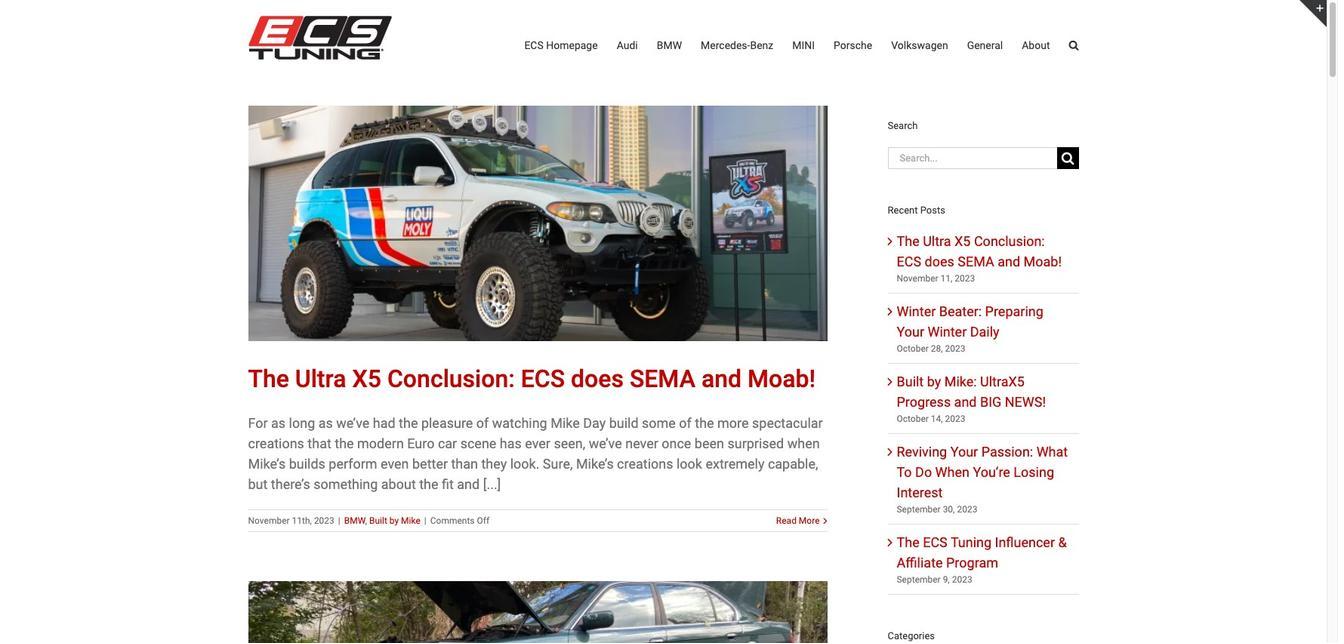 Task type: locate. For each thing, give the bounding box(es) containing it.
and up preparing
[[998, 253, 1020, 269]]

0 horizontal spatial november
[[248, 516, 290, 526]]

1 horizontal spatial your
[[950, 444, 978, 460]]

1 september from the top
[[897, 504, 941, 515]]

the ultra x5 conclusion: ecs does sema and moab!
[[248, 365, 816, 393]]

1 horizontal spatial by
[[927, 373, 941, 389]]

2023 right 28,
[[945, 343, 966, 354]]

ecs
[[524, 39, 544, 51], [897, 253, 921, 269], [521, 365, 565, 393], [923, 534, 948, 550]]

by right ,
[[389, 516, 399, 526]]

1 vertical spatial we've
[[589, 436, 622, 451]]

losing
[[1014, 464, 1054, 480]]

0 vertical spatial the
[[897, 233, 920, 249]]

None search field
[[888, 147, 1079, 169]]

1 horizontal spatial ultra
[[923, 233, 951, 249]]

ecs up affiliate
[[923, 534, 948, 550]]

look.
[[510, 456, 539, 472]]

mike's up but
[[248, 456, 286, 472]]

0 horizontal spatial bmw
[[344, 516, 365, 526]]

2023
[[955, 273, 975, 284], [945, 343, 966, 354], [945, 414, 966, 424], [957, 504, 977, 515], [314, 516, 334, 526], [952, 574, 972, 585]]

euro
[[407, 436, 435, 451]]

&
[[1058, 534, 1067, 550]]

ultra inside the ultra x5 conclusion: ecs does sema and moab! november 11, 2023
[[923, 233, 951, 249]]

the inside the ultra x5 conclusion: ecs does sema and moab! november 11, 2023
[[897, 233, 920, 249]]

1 vertical spatial built
[[369, 516, 387, 526]]

None submit
[[1057, 147, 1079, 169]]

bmw
[[657, 39, 682, 51], [344, 516, 365, 526]]

0 vertical spatial we've
[[336, 415, 370, 431]]

for as long as we've had the pleasure of watching mike day build some of the more spectacular creations that the modern euro car scene has ever seen, we've never once been surprised when mike's builds perform even better than they look. sure, mike's creations look extremely capable, but there's something about the fit and [...]
[[248, 415, 823, 492]]

1 vertical spatial x5
[[352, 365, 381, 393]]

0 horizontal spatial of
[[476, 415, 489, 431]]

moab!
[[1024, 253, 1062, 269], [748, 365, 816, 393]]

0 horizontal spatial conclusion:
[[387, 365, 515, 393]]

sema
[[958, 253, 994, 269], [630, 365, 695, 393]]

1 horizontal spatial of
[[679, 415, 692, 431]]

ecs left homepage
[[524, 39, 544, 51]]

and
[[998, 253, 1020, 269], [701, 365, 742, 393], [954, 394, 977, 410], [457, 476, 480, 492]]

beater:
[[939, 303, 982, 319]]

1 vertical spatial the ultra x5 conclusion: ecs does sema and moab! link
[[248, 365, 816, 393]]

1 horizontal spatial built
[[897, 373, 924, 389]]

0 vertical spatial creations
[[248, 436, 304, 451]]

1 vertical spatial mike
[[401, 516, 420, 526]]

1 vertical spatial ultra
[[295, 365, 346, 393]]

september down interest at the bottom of the page
[[897, 504, 941, 515]]

1 horizontal spatial as
[[318, 415, 333, 431]]

1 vertical spatial conclusion:
[[387, 365, 515, 393]]

1 vertical spatial september
[[897, 574, 941, 585]]

october
[[897, 343, 929, 354], [897, 414, 929, 424]]

november
[[897, 273, 938, 284], [248, 516, 290, 526]]

1 horizontal spatial conclusion:
[[974, 233, 1045, 249]]

0 vertical spatial your
[[897, 324, 924, 340]]

ultra down posts
[[923, 233, 951, 249]]

does up day
[[571, 365, 624, 393]]

volkswagen
[[891, 39, 948, 51]]

been
[[695, 436, 724, 451]]

audi link
[[617, 0, 638, 91]]

1 vertical spatial your
[[950, 444, 978, 460]]

2023 right 30,
[[957, 504, 977, 515]]

0 vertical spatial moab!
[[1024, 253, 1062, 269]]

1 october from the top
[[897, 343, 929, 354]]

1 horizontal spatial november
[[897, 273, 938, 284]]

0 vertical spatial by
[[927, 373, 941, 389]]

0 horizontal spatial mike's
[[248, 456, 286, 472]]

mike's down seen,
[[576, 456, 614, 472]]

2023 right 11,
[[955, 273, 975, 284]]

the up for
[[248, 365, 289, 393]]

1 horizontal spatial sema
[[958, 253, 994, 269]]

the down recent
[[897, 233, 920, 249]]

bmw link
[[657, 0, 682, 91], [344, 516, 365, 526]]

0 horizontal spatial does
[[571, 365, 624, 393]]

september down affiliate
[[897, 574, 941, 585]]

extremely
[[706, 456, 765, 472]]

1 vertical spatial moab!
[[748, 365, 816, 393]]

ultra for the ultra x5 conclusion: ecs does sema and moab!
[[295, 365, 346, 393]]

does inside the ultra x5 conclusion: ecs does sema and moab! november 11, 2023
[[925, 253, 954, 269]]

and inside the for as long as we've had the pleasure of watching mike day build some of the more spectacular creations that the modern euro car scene has ever seen, we've never once been surprised when mike's builds perform even better than they look. sure, mike's creations look extremely capable, but there's something about the fit and [...]
[[457, 476, 480, 492]]

ecs inside the ultra x5 conclusion: ecs does sema and moab! november 11, 2023
[[897, 253, 921, 269]]

does for the ultra x5 conclusion: ecs does sema and moab! november 11, 2023
[[925, 253, 954, 269]]

we've
[[336, 415, 370, 431], [589, 436, 622, 451]]

ever
[[525, 436, 550, 451]]

of up once
[[679, 415, 692, 431]]

conclusion: inside the ultra x5 conclusion: ecs does sema and moab! november 11, 2023
[[974, 233, 1045, 249]]

1 horizontal spatial moab!
[[1024, 253, 1062, 269]]

|
[[338, 516, 340, 526], [424, 516, 426, 526]]

moab! inside the ultra x5 conclusion: ecs does sema and moab! november 11, 2023
[[1024, 253, 1062, 269]]

october down progress
[[897, 414, 929, 424]]

as up that
[[318, 415, 333, 431]]

1 horizontal spatial we've
[[589, 436, 622, 451]]

bmw link for mini link
[[657, 0, 682, 91]]

built right ,
[[369, 516, 387, 526]]

0 horizontal spatial the ultra x5 conclusion: ecs does sema and moab! link
[[248, 365, 816, 393]]

1 vertical spatial november
[[248, 516, 290, 526]]

0 vertical spatial ultra
[[923, 233, 951, 249]]

moab! up preparing
[[1024, 253, 1062, 269]]

porsche
[[834, 39, 872, 51]]

even
[[381, 456, 409, 472]]

but
[[248, 476, 268, 492]]

conclusion: for the ultra x5 conclusion: ecs does sema and moab! november 11, 2023
[[974, 233, 1045, 249]]

2023 right 14,
[[945, 414, 966, 424]]

0 horizontal spatial as
[[271, 415, 286, 431]]

2023 right 9,
[[952, 574, 972, 585]]

does up 11,
[[925, 253, 954, 269]]

they
[[481, 456, 507, 472]]

more
[[799, 516, 820, 526]]

bmw link for built by mike link
[[344, 516, 365, 526]]

we've down day
[[589, 436, 622, 451]]

november left 11th, at left bottom
[[248, 516, 290, 526]]

1 vertical spatial sema
[[630, 365, 695, 393]]

winter
[[897, 303, 936, 319], [928, 324, 967, 340]]

2 vertical spatial the
[[897, 534, 920, 550]]

the ultra x5 conclusion: ecs does sema and moab! link up watching
[[248, 365, 816, 393]]

0 vertical spatial september
[[897, 504, 941, 515]]

moab! up spectacular
[[748, 365, 816, 393]]

mike up seen,
[[551, 415, 580, 431]]

the
[[399, 415, 418, 431], [695, 415, 714, 431], [335, 436, 354, 451], [419, 476, 438, 492]]

x5 for the ultra x5 conclusion: ecs does sema and moab!
[[352, 365, 381, 393]]

when
[[787, 436, 820, 451]]

read
[[776, 516, 797, 526]]

november left 11,
[[897, 273, 938, 284]]

the up been
[[695, 415, 714, 431]]

0 vertical spatial the ultra x5 conclusion: ecs does sema and moab! link
[[897, 233, 1062, 269]]

1 vertical spatial does
[[571, 365, 624, 393]]

0 horizontal spatial moab!
[[748, 365, 816, 393]]

and right "fit"
[[457, 476, 480, 492]]

conclusion:
[[974, 233, 1045, 249], [387, 365, 515, 393]]

0 vertical spatial does
[[925, 253, 954, 269]]

conclusion: up preparing
[[974, 233, 1045, 249]]

off
[[477, 516, 489, 526]]

0 vertical spatial built
[[897, 373, 924, 389]]

creations
[[248, 436, 304, 451], [617, 456, 673, 472]]

september
[[897, 504, 941, 515], [897, 574, 941, 585]]

0 vertical spatial winter
[[897, 303, 936, 319]]

winter beater: preparing your winter daily october 28, 2023
[[897, 303, 1043, 354]]

ecs down recent
[[897, 253, 921, 269]]

0 horizontal spatial x5
[[352, 365, 381, 393]]

sema for the ultra x5 conclusion: ecs does sema and moab!
[[630, 365, 695, 393]]

2 mike's from the left
[[576, 456, 614, 472]]

by inside built by mike: ultrax5 progress and big news! october 14, 2023
[[927, 373, 941, 389]]

1 horizontal spatial x5
[[955, 233, 971, 249]]

0 horizontal spatial creations
[[248, 436, 304, 451]]

0 horizontal spatial we've
[[336, 415, 370, 431]]

day
[[583, 415, 606, 431]]

the inside the ecs tuning influencer & affiliate program september 9, 2023
[[897, 534, 920, 550]]

1 horizontal spatial |
[[424, 516, 426, 526]]

winter beater: preparing your winter daily image
[[248, 581, 827, 643]]

bmw link down something
[[344, 516, 365, 526]]

your
[[897, 324, 924, 340], [950, 444, 978, 460]]

0 horizontal spatial your
[[897, 324, 924, 340]]

scene
[[460, 436, 496, 451]]

the ultra x5 conclusion: ecs does sema and moab! link for november 11, 2023
[[897, 233, 1062, 269]]

the ecs tuning influencer & affiliate program link
[[897, 534, 1067, 571]]

the
[[897, 233, 920, 249], [248, 365, 289, 393], [897, 534, 920, 550]]

| left ,
[[338, 516, 340, 526]]

mike:
[[944, 373, 977, 389]]

bmw down something
[[344, 516, 365, 526]]

0 vertical spatial conclusion:
[[974, 233, 1045, 249]]

2023 inside reviving your passion: what to do when you're losing interest september 30, 2023
[[957, 504, 977, 515]]

influencer
[[995, 534, 1055, 550]]

something
[[314, 476, 378, 492]]

0 vertical spatial bmw
[[657, 39, 682, 51]]

Search... search field
[[888, 147, 1057, 169]]

conclusion: up pleasure
[[387, 365, 515, 393]]

ultra up long
[[295, 365, 346, 393]]

what
[[1037, 444, 1068, 460]]

october inside winter beater: preparing your winter daily october 28, 2023
[[897, 343, 929, 354]]

built inside built by mike: ultrax5 progress and big news! october 14, 2023
[[897, 373, 924, 389]]

sema inside the ultra x5 conclusion: ecs does sema and moab! november 11, 2023
[[958, 253, 994, 269]]

as
[[271, 415, 286, 431], [318, 415, 333, 431]]

1 horizontal spatial bmw link
[[657, 0, 682, 91]]

1 horizontal spatial mike
[[551, 415, 580, 431]]

0 horizontal spatial ultra
[[295, 365, 346, 393]]

the ultra x5 conclusion: ecs does sema and moab! link up 11,
[[897, 233, 1062, 269]]

mercedes-benz
[[701, 39, 773, 51]]

creations down for
[[248, 436, 304, 451]]

0 vertical spatial x5
[[955, 233, 971, 249]]

0 horizontal spatial sema
[[630, 365, 695, 393]]

0 horizontal spatial |
[[338, 516, 340, 526]]

bmw right audi link on the left of the page
[[657, 39, 682, 51]]

,
[[365, 516, 367, 526]]

1 vertical spatial creations
[[617, 456, 673, 472]]

0 vertical spatial october
[[897, 343, 929, 354]]

progress
[[897, 394, 951, 410]]

by up progress
[[927, 373, 941, 389]]

ecs tuning logo image
[[248, 16, 392, 60]]

mike's
[[248, 456, 286, 472], [576, 456, 614, 472]]

ultrax5
[[980, 373, 1025, 389]]

0 horizontal spatial bmw link
[[344, 516, 365, 526]]

11th,
[[292, 516, 312, 526]]

section
[[888, 106, 1079, 643]]

general
[[967, 39, 1003, 51]]

has
[[500, 436, 522, 451]]

1 vertical spatial october
[[897, 414, 929, 424]]

none submit inside section
[[1057, 147, 1079, 169]]

reviving your passion: what to do when you're losing interest september 30, 2023
[[897, 444, 1068, 515]]

0 vertical spatial sema
[[958, 253, 994, 269]]

moab! for the ultra x5 conclusion: ecs does sema and moab! november 11, 2023
[[1024, 253, 1062, 269]]

october inside built by mike: ultrax5 progress and big news! october 14, 2023
[[897, 414, 929, 424]]

0 horizontal spatial by
[[389, 516, 399, 526]]

x5 inside the ultra x5 conclusion: ecs does sema and moab! november 11, 2023
[[955, 233, 971, 249]]

section containing the ultra x5 conclusion: ecs does sema and moab!
[[888, 106, 1079, 643]]

sema up beater:
[[958, 253, 994, 269]]

creations down the never
[[617, 456, 673, 472]]

0 vertical spatial mike
[[551, 415, 580, 431]]

1 vertical spatial the
[[248, 365, 289, 393]]

built up progress
[[897, 373, 924, 389]]

does
[[925, 253, 954, 269], [571, 365, 624, 393]]

sema up some
[[630, 365, 695, 393]]

we've left had
[[336, 415, 370, 431]]

2 october from the top
[[897, 414, 929, 424]]

0 vertical spatial november
[[897, 273, 938, 284]]

mike down "about"
[[401, 516, 420, 526]]

1 horizontal spatial does
[[925, 253, 954, 269]]

1 horizontal spatial the ultra x5 conclusion: ecs does sema and moab! link
[[897, 233, 1062, 269]]

0 vertical spatial bmw link
[[657, 0, 682, 91]]

november inside the ultra x5 conclusion: ecs does sema and moab! november 11, 2023
[[897, 273, 938, 284]]

1 vertical spatial bmw link
[[344, 516, 365, 526]]

0 horizontal spatial mike
[[401, 516, 420, 526]]

never
[[625, 436, 658, 451]]

of up "scene"
[[476, 415, 489, 431]]

1 horizontal spatial bmw
[[657, 39, 682, 51]]

ecs homepage
[[524, 39, 598, 51]]

14,
[[931, 414, 943, 424]]

moab! for the ultra x5 conclusion: ecs does sema and moab!
[[748, 365, 816, 393]]

october left 28,
[[897, 343, 929, 354]]

| left comments
[[424, 516, 426, 526]]

as right for
[[271, 415, 286, 431]]

to
[[897, 464, 912, 480]]

bmw link right audi link on the left of the page
[[657, 0, 682, 91]]

1 horizontal spatial mike's
[[576, 456, 614, 472]]

and down mike:
[[954, 394, 977, 410]]

the up affiliate
[[897, 534, 920, 550]]

2 september from the top
[[897, 574, 941, 585]]

daily
[[970, 324, 999, 340]]



Task type: describe. For each thing, give the bounding box(es) containing it.
1 horizontal spatial creations
[[617, 456, 673, 472]]

perform
[[329, 456, 377, 472]]

better
[[412, 456, 448, 472]]

benz
[[750, 39, 773, 51]]

2023 inside built by mike: ultrax5 progress and big news! october 14, 2023
[[945, 414, 966, 424]]

watching
[[492, 415, 547, 431]]

porsche link
[[834, 0, 872, 91]]

2 as from the left
[[318, 415, 333, 431]]

the ultra x5 conclusion: ecs does sema and moab! november 11, 2023
[[897, 233, 1062, 284]]

build
[[609, 415, 639, 431]]

ultra for the ultra x5 conclusion: ecs does sema and moab! november 11, 2023
[[923, 233, 951, 249]]

once
[[662, 436, 691, 451]]

when
[[935, 464, 970, 480]]

1 | from the left
[[338, 516, 340, 526]]

read more
[[776, 516, 820, 526]]

do
[[915, 464, 932, 480]]

ecs inside the ecs tuning influencer & affiliate program september 9, 2023
[[923, 534, 948, 550]]

1 vertical spatial by
[[389, 516, 399, 526]]

than
[[451, 456, 478, 472]]

affiliate
[[897, 555, 943, 571]]

conclusion: for the ultra x5 conclusion: ecs does sema and moab!
[[387, 365, 515, 393]]

and up more
[[701, 365, 742, 393]]

there's
[[271, 476, 310, 492]]

search
[[888, 120, 918, 132]]

categories
[[888, 630, 935, 642]]

program
[[946, 555, 998, 571]]

28,
[[931, 343, 943, 354]]

2023 inside the ultra x5 conclusion: ecs does sema and moab! november 11, 2023
[[955, 273, 975, 284]]

fit
[[442, 476, 454, 492]]

volkswagen link
[[891, 0, 948, 91]]

[...]
[[483, 476, 501, 492]]

1 mike's from the left
[[248, 456, 286, 472]]

news!
[[1005, 394, 1046, 410]]

pleasure
[[421, 415, 473, 431]]

homepage
[[546, 39, 598, 51]]

the left "fit"
[[419, 476, 438, 492]]

1 of from the left
[[476, 415, 489, 431]]

x5 for the ultra x5 conclusion: ecs does sema and moab! november 11, 2023
[[955, 233, 971, 249]]

the ultra x5 conclusion: ecs does sema and moab! link for for as long as we've had the pleasure of watching mike day build some of the more spectacular creations that the modern euro car scene has ever seen, we've never once been surprised when mike's builds perform even better than they look. sure, mike's creations look extremely capable, but there's something about the fit and [...]
[[248, 365, 816, 393]]

september inside the ecs tuning influencer & affiliate program september 9, 2023
[[897, 574, 941, 585]]

the ultra x5 conclusion: ecs does sema and moab! image
[[248, 106, 827, 341]]

modern
[[357, 436, 404, 451]]

does for the ultra x5 conclusion: ecs does sema and moab!
[[571, 365, 624, 393]]

1 as from the left
[[271, 415, 286, 431]]

tuning
[[951, 534, 992, 550]]

you're
[[973, 464, 1010, 480]]

about link
[[1022, 0, 1050, 91]]

2023 inside winter beater: preparing your winter daily october 28, 2023
[[945, 343, 966, 354]]

had
[[373, 415, 395, 431]]

interest
[[897, 484, 943, 500]]

the for the ultra x5 conclusion: ecs does sema and moab! november 11, 2023
[[897, 233, 920, 249]]

reviving
[[897, 444, 947, 460]]

about
[[1022, 39, 1050, 51]]

2023 right 11th, at left bottom
[[314, 516, 334, 526]]

ecs up watching
[[521, 365, 565, 393]]

read more link
[[776, 514, 820, 528]]

seen,
[[554, 436, 585, 451]]

sema for the ultra x5 conclusion: ecs does sema and moab! november 11, 2023
[[958, 253, 994, 269]]

built by mike: ultrax5 progress and big news! link
[[897, 373, 1046, 410]]

comments
[[430, 516, 475, 526]]

built by mike: ultrax5 progress and big news! october 14, 2023
[[897, 373, 1046, 424]]

look
[[677, 456, 702, 472]]

built by mike link
[[369, 516, 420, 526]]

ecs homepage link
[[524, 0, 598, 91]]

mini
[[792, 39, 815, 51]]

preparing
[[985, 303, 1043, 319]]

mike inside the for as long as we've had the pleasure of watching mike day build some of the more spectacular creations that the modern euro car scene has ever seen, we've never once been surprised when mike's builds perform even better than they look. sure, mike's creations look extremely capable, but there's something about the fit and [...]
[[551, 415, 580, 431]]

1 vertical spatial winter
[[928, 324, 967, 340]]

mercedes-
[[701, 39, 750, 51]]

for
[[248, 415, 268, 431]]

the up perform
[[335, 436, 354, 451]]

some
[[642, 415, 676, 431]]

the for the ecs tuning influencer & affiliate program september 9, 2023
[[897, 534, 920, 550]]

big
[[980, 394, 1002, 410]]

0 horizontal spatial built
[[369, 516, 387, 526]]

and inside the ultra x5 conclusion: ecs does sema and moab! november 11, 2023
[[998, 253, 1020, 269]]

capable,
[[768, 456, 818, 472]]

spectacular
[[752, 415, 823, 431]]

2 | from the left
[[424, 516, 426, 526]]

builds
[[289, 456, 325, 472]]

your inside reviving your passion: what to do when you're losing interest september 30, 2023
[[950, 444, 978, 460]]

your inside winter beater: preparing your winter daily october 28, 2023
[[897, 324, 924, 340]]

mercedes-benz link
[[701, 0, 773, 91]]

car
[[438, 436, 457, 451]]

9,
[[943, 574, 950, 585]]

1 vertical spatial bmw
[[344, 516, 365, 526]]

2023 inside the ecs tuning influencer & affiliate program september 9, 2023
[[952, 574, 972, 585]]

the up euro
[[399, 415, 418, 431]]

winter beater: preparing your winter daily link
[[897, 303, 1043, 340]]

2 of from the left
[[679, 415, 692, 431]]

recent posts
[[888, 205, 945, 216]]

september inside reviving your passion: what to do when you're losing interest september 30, 2023
[[897, 504, 941, 515]]

30,
[[943, 504, 955, 515]]

the for the ultra x5 conclusion: ecs does sema and moab!
[[248, 365, 289, 393]]

and inside built by mike: ultrax5 progress and big news! october 14, 2023
[[954, 394, 977, 410]]

surprised
[[728, 436, 784, 451]]

recent
[[888, 205, 918, 216]]

passion:
[[981, 444, 1033, 460]]

mini link
[[792, 0, 815, 91]]

about
[[381, 476, 416, 492]]

general link
[[967, 0, 1003, 91]]

long
[[289, 415, 315, 431]]

more
[[717, 415, 749, 431]]

posts
[[920, 205, 945, 216]]

the ecs tuning influencer & affiliate program september 9, 2023
[[897, 534, 1067, 585]]

that
[[308, 436, 331, 451]]

reviving your passion: what to do when you're losing interest link
[[897, 444, 1068, 500]]

11,
[[941, 273, 953, 284]]



Task type: vqa. For each thing, say whether or not it's contained in the screenshot.
top a
no



